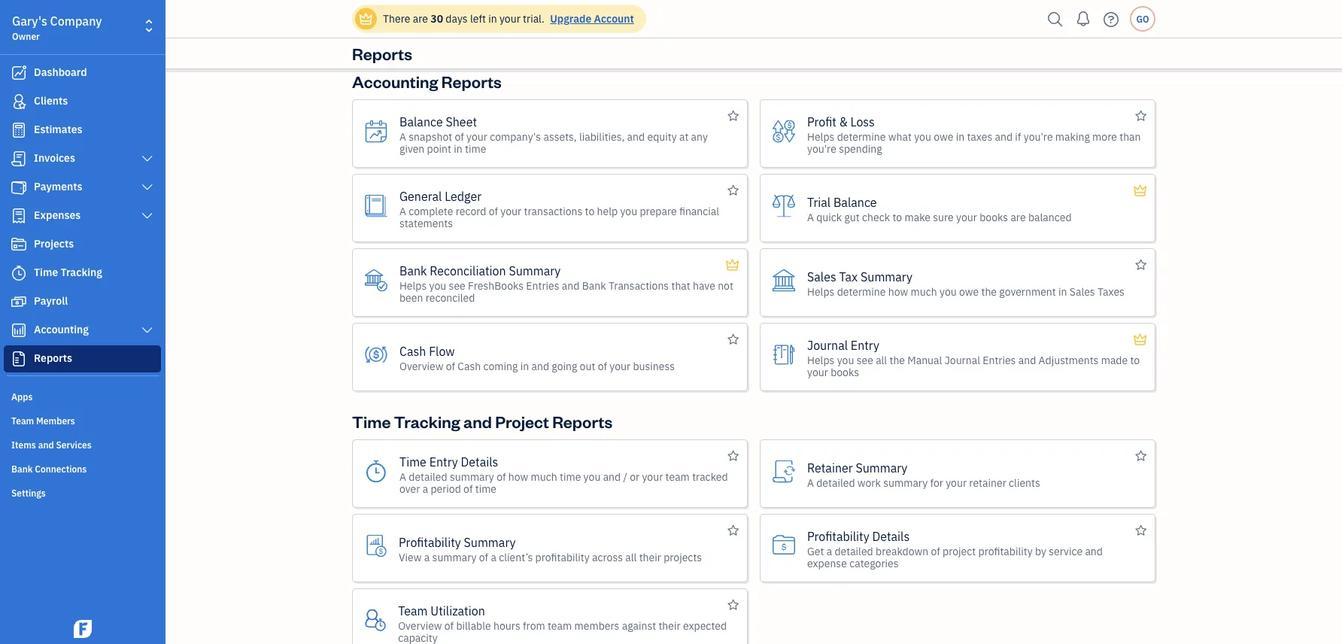 Task type: vqa. For each thing, say whether or not it's contained in the screenshot.


Task type: describe. For each thing, give the bounding box(es) containing it.
items and services link
[[4, 433, 161, 455]]

their inside profitability summary view a summary of a client's profitability across all their projects
[[639, 550, 661, 564]]

freshbooks
[[468, 278, 524, 292]]

for for of
[[974, 13, 987, 27]]

clients inside retainer summary a detailed work summary for your retainer clients
[[1009, 476, 1040, 489]]

money image
[[10, 294, 28, 309]]

upgrade
[[550, 12, 592, 26]]

chevron large down image for accounting
[[140, 324, 154, 336]]

ledger
[[445, 188, 482, 204]]

see inside bank reconciliation summary helps you see freshbooks entries and bank transactions that have not been reconciled
[[449, 278, 466, 292]]

helps for profit & loss
[[807, 129, 835, 143]]

detailed for profitability
[[835, 544, 873, 558]]

what
[[888, 129, 912, 143]]

to inside the journal entry helps you see all the manual journal entries and adjustments made to your books
[[1130, 353, 1140, 367]]

period inside the time entry details a detailed summary of how much time you and / or your team tracked over a period of time
[[431, 482, 461, 495]]

time inside summary of all your credit balance for your clients over a period of time
[[807, 25, 829, 39]]

going
[[552, 359, 577, 373]]

detailed inside retainer summary a detailed work summary for your retainer clients
[[817, 476, 855, 489]]

reports inside main element
[[34, 351, 72, 365]]

team inside team utilization overview of billable hours from team members against their expected capacity
[[548, 618, 572, 632]]

owe inside sales tax summary helps determine how much you owe the government in sales taxes
[[959, 284, 979, 298]]

team utilization overview of billable hours from team members against their expected capacity
[[398, 603, 727, 644]]

across
[[592, 550, 623, 564]]

accounting reports
[[352, 70, 502, 92]]

in inside 'profit & loss helps determine what you owe in taxes and if you're making more than you're spending'
[[956, 129, 965, 143]]

main element
[[0, 0, 203, 644]]

all inside the journal entry helps you see all the manual journal entries and adjustments made to your books
[[876, 353, 887, 367]]

sure
[[933, 210, 954, 224]]

record
[[456, 204, 486, 218]]

summary inside summary of all your credit balance for your clients over a period of time
[[807, 13, 853, 27]]

update favorite status for retainer summary image
[[1135, 447, 1147, 465]]

and left project
[[464, 410, 492, 432]]

each
[[492, 19, 515, 33]]

how for tax
[[888, 284, 908, 298]]

time inside 'balance sheet a snapshot of your company's assets, liabilities, and equity at any given point in time'
[[465, 141, 486, 155]]

summary of all your credit balance for your clients over a period of time button
[[760, 0, 1156, 51]]

credit
[[904, 13, 931, 27]]

chart image
[[10, 323, 28, 338]]

to inside accounts payable aging find out how much each vendor needs to be paid
[[584, 19, 593, 33]]

reports up the time entry details a detailed summary of how much time you and / or your team tracked over a period of time
[[552, 410, 613, 432]]

project image
[[10, 237, 28, 252]]

loss
[[851, 114, 875, 129]]

entry for time
[[429, 454, 458, 469]]

made
[[1101, 353, 1128, 367]]

not
[[718, 278, 733, 292]]

spending
[[839, 141, 882, 155]]

have
[[693, 278, 715, 292]]

and inside the profitability details get a detailed breakdown of project profitability by service and expense categories
[[1085, 544, 1103, 558]]

helps for sales tax summary
[[807, 284, 835, 298]]

1 horizontal spatial cash
[[458, 359, 481, 373]]

financial
[[679, 204, 719, 218]]

profitability summary view a summary of a client's profitability across all their projects
[[399, 534, 702, 564]]

items
[[11, 439, 36, 451]]

entry for journal
[[851, 337, 879, 353]]

settings
[[11, 487, 46, 499]]

accounting link
[[4, 317, 161, 344]]

0 horizontal spatial journal
[[807, 337, 848, 353]]

service
[[1049, 544, 1083, 558]]

items and services
[[11, 439, 92, 451]]

trial balance a quick gut check to make sure your books are balanced
[[807, 194, 1072, 224]]

your inside the journal entry helps you see all the manual journal entries and adjustments made to your books
[[807, 365, 828, 379]]

and inside 'profit & loss helps determine what you owe in taxes and if you're making more than you're spending'
[[995, 129, 1013, 143]]

detailed for time
[[409, 469, 447, 483]]

or
[[630, 469, 640, 483]]

services
[[56, 439, 92, 451]]

chevron large down image for payments
[[140, 181, 154, 193]]

a inside the time entry details a detailed summary of how much time you and / or your team tracked over a period of time
[[423, 482, 428, 495]]

business
[[633, 359, 675, 373]]

/
[[623, 469, 627, 483]]

update favorite status for balance sheet image
[[728, 107, 739, 125]]

account
[[594, 12, 634, 26]]

payroll
[[34, 294, 68, 308]]

all inside profitability summary view a summary of a client's profitability across all their projects
[[625, 550, 637, 564]]

invoices link
[[4, 145, 161, 172]]

summary inside bank reconciliation summary helps you see freshbooks entries and bank transactions that have not been reconciled
[[509, 263, 561, 278]]

bank for reconciliation
[[399, 263, 427, 278]]

accounts
[[400, 3, 450, 19]]

you inside the time entry details a detailed summary of how much time you and / or your team tracked over a period of time
[[584, 469, 601, 483]]

crown image up the not
[[725, 256, 740, 274]]

reports link
[[4, 345, 161, 372]]

retainer summary a detailed work summary for your retainer clients
[[807, 460, 1040, 489]]

your inside retainer summary a detailed work summary for your retainer clients
[[946, 476, 967, 489]]

retainer
[[969, 476, 1007, 489]]

tax
[[839, 269, 858, 284]]

from
[[523, 618, 545, 632]]

more
[[1093, 129, 1117, 143]]

to inside general ledger a complete record of your transactions to help you prepare financial statements
[[585, 204, 595, 218]]

capacity
[[398, 631, 438, 644]]

chevron large down image for invoices
[[140, 153, 154, 165]]

update favorite status for cash flow image
[[728, 330, 739, 349]]

complete
[[409, 204, 453, 218]]

entries inside the journal entry helps you see all the manual journal entries and adjustments made to your books
[[983, 353, 1016, 367]]

invoice image
[[10, 151, 28, 166]]

adjustments
[[1039, 353, 1099, 367]]

much for summary
[[911, 284, 937, 298]]

of inside team utilization overview of billable hours from team members against their expected capacity
[[445, 618, 454, 632]]

payable
[[453, 3, 495, 19]]

profitability for profitability details
[[807, 528, 870, 544]]

go
[[1136, 13, 1149, 25]]

utilization
[[431, 603, 485, 618]]

a inside summary of all your credit balance for your clients over a period of time
[[1070, 13, 1075, 27]]

how inside the time entry details a detailed summary of how much time you and / or your team tracked over a period of time
[[508, 469, 528, 483]]

update favorite status for time entry details image
[[728, 447, 739, 465]]

crown image up go
[[1133, 0, 1148, 8]]

gut
[[845, 210, 860, 224]]

get
[[807, 544, 824, 558]]

and inside main element
[[38, 439, 54, 451]]

books inside trial balance a quick gut check to make sure your books are balanced
[[980, 210, 1008, 224]]

snapshot
[[409, 129, 452, 143]]

apps link
[[4, 384, 161, 407]]

bank connections
[[11, 463, 87, 475]]

much inside the time entry details a detailed summary of how much time you and / or your team tracked over a period of time
[[531, 469, 557, 483]]

of inside general ledger a complete record of your transactions to help you prepare financial statements
[[489, 204, 498, 218]]

coming
[[483, 359, 518, 373]]

paid
[[610, 19, 631, 33]]

there
[[383, 12, 410, 26]]

estimates link
[[4, 117, 161, 144]]

over inside summary of all your credit balance for your clients over a period of time
[[1047, 13, 1067, 27]]

client image
[[10, 94, 28, 109]]

sales tax summary helps determine how much you owe the government in sales taxes
[[807, 269, 1125, 298]]

balanced
[[1028, 210, 1072, 224]]

time for time tracking
[[34, 265, 58, 279]]

making
[[1056, 129, 1090, 143]]

gary's company owner
[[12, 13, 102, 42]]

members
[[36, 415, 75, 427]]

30
[[431, 12, 443, 26]]

your inside general ledger a complete record of your transactions to help you prepare financial statements
[[501, 204, 522, 218]]

dashboard
[[34, 65, 87, 79]]

estimates
[[34, 122, 82, 136]]

and inside the time entry details a detailed summary of how much time you and / or your team tracked over a period of time
[[603, 469, 621, 483]]

days
[[446, 12, 468, 26]]

much for aging
[[463, 19, 490, 33]]

out inside cash flow overview of cash coming in and going out of your business
[[580, 359, 595, 373]]

transactions
[[524, 204, 583, 218]]

freshbooks image
[[71, 620, 95, 638]]

trial
[[807, 194, 831, 210]]

be
[[596, 19, 608, 33]]

by
[[1035, 544, 1047, 558]]

reports up "sheet"
[[442, 70, 502, 92]]

summary inside sales tax summary helps determine how much you owe the government in sales taxes
[[861, 269, 913, 284]]

in inside 'balance sheet a snapshot of your company's assets, liabilities, and equity at any given point in time'
[[454, 141, 462, 155]]

balance
[[934, 13, 971, 27]]

period inside summary of all your credit balance for your clients over a period of time
[[1078, 13, 1108, 27]]

0 horizontal spatial sales
[[807, 269, 836, 284]]

team members link
[[4, 409, 161, 431]]

expense
[[807, 556, 847, 570]]

settings link
[[4, 481, 161, 503]]

timer image
[[10, 266, 28, 281]]

time inside the time entry details a detailed summary of how much time you and / or your team tracked over a period of time
[[400, 454, 427, 469]]

if
[[1015, 129, 1021, 143]]

tracking for time tracking and project reports
[[394, 410, 460, 432]]

needs
[[552, 19, 581, 33]]

payments
[[34, 179, 82, 193]]

over inside the time entry details a detailed summary of how much time you and / or your team tracked over a period of time
[[400, 482, 420, 495]]



Task type: locate. For each thing, give the bounding box(es) containing it.
and inside the journal entry helps you see all the manual journal entries and adjustments made to your books
[[1019, 353, 1036, 367]]

for inside summary of all your credit balance for your clients over a period of time
[[974, 13, 987, 27]]

owe left government
[[959, 284, 979, 298]]

bank for connections
[[11, 463, 33, 475]]

all left credit at the right top of the page
[[867, 13, 878, 27]]

1 vertical spatial accounting
[[34, 322, 89, 336]]

0 horizontal spatial see
[[449, 278, 466, 292]]

summary right view
[[432, 550, 477, 564]]

vendor
[[517, 19, 550, 33]]

helps inside the journal entry helps you see all the manual journal entries and adjustments made to your books
[[807, 353, 835, 367]]

in right coming
[[520, 359, 529, 373]]

go button
[[1130, 6, 1156, 32]]

entry down time tracking and project reports
[[429, 454, 458, 469]]

entries right freshbooks
[[526, 278, 559, 292]]

0 horizontal spatial team
[[11, 415, 34, 427]]

&
[[839, 114, 848, 129]]

0 horizontal spatial team
[[548, 618, 572, 632]]

summary inside the time entry details a detailed summary of how much time you and / or your team tracked over a period of time
[[450, 469, 494, 483]]

in left taxes
[[956, 129, 965, 143]]

crown image
[[1133, 330, 1148, 348]]

and right items
[[38, 439, 54, 451]]

assets,
[[544, 129, 577, 143]]

the left the manual
[[890, 353, 905, 367]]

1 vertical spatial time
[[352, 410, 391, 432]]

2 horizontal spatial how
[[888, 284, 908, 298]]

clients left 'notifications' icon
[[1013, 13, 1044, 27]]

time tracking link
[[4, 260, 161, 287]]

are left balanced
[[1011, 210, 1026, 224]]

any
[[691, 129, 708, 143]]

crown image
[[1133, 0, 1148, 8], [358, 11, 374, 27], [1133, 181, 1148, 199], [725, 256, 740, 274]]

reconciled
[[426, 290, 475, 304]]

reports down there
[[352, 43, 412, 64]]

breakdown
[[876, 544, 929, 558]]

1 horizontal spatial team
[[666, 469, 690, 483]]

1 horizontal spatial owe
[[959, 284, 979, 298]]

balance right trial
[[834, 194, 877, 210]]

owe left taxes
[[934, 129, 954, 143]]

1 vertical spatial determine
[[837, 284, 886, 298]]

to inside trial balance a quick gut check to make sure your books are balanced
[[893, 210, 902, 224]]

helps inside sales tax summary helps determine how much you owe the government in sales taxes
[[807, 284, 835, 298]]

1 horizontal spatial you're
[[1024, 129, 1053, 143]]

1 vertical spatial see
[[857, 353, 873, 367]]

1 vertical spatial clients
[[1009, 476, 1040, 489]]

0 vertical spatial all
[[867, 13, 878, 27]]

much left each
[[463, 19, 490, 33]]

team
[[11, 415, 34, 427], [398, 603, 428, 618]]

how right tax
[[888, 284, 908, 298]]

overview left billable
[[398, 618, 442, 632]]

how inside sales tax summary helps determine how much you owe the government in sales taxes
[[888, 284, 908, 298]]

profitability inside the profitability details get a detailed breakdown of project profitability by service and expense categories
[[807, 528, 870, 544]]

1 vertical spatial are
[[1011, 210, 1026, 224]]

profit
[[807, 114, 837, 129]]

owner
[[12, 30, 40, 42]]

2 horizontal spatial time
[[400, 454, 427, 469]]

their
[[639, 550, 661, 564], [659, 618, 681, 632]]

accounting down find
[[352, 70, 438, 92]]

expense image
[[10, 208, 28, 223]]

estimate image
[[10, 123, 28, 138]]

overview
[[400, 359, 443, 373], [398, 618, 442, 632]]

at
[[679, 129, 689, 143]]

tracking down 'projects' link
[[61, 265, 102, 279]]

to
[[584, 19, 593, 33], [585, 204, 595, 218], [893, 210, 902, 224], [1130, 353, 1140, 367]]

1 horizontal spatial entry
[[851, 337, 879, 353]]

1 horizontal spatial are
[[1011, 210, 1026, 224]]

1 horizontal spatial profitability
[[978, 544, 1033, 558]]

all left the manual
[[876, 353, 887, 367]]

entries inside bank reconciliation summary helps you see freshbooks entries and bank transactions that have not been reconciled
[[526, 278, 559, 292]]

flow
[[429, 343, 455, 359]]

apps
[[11, 390, 33, 403]]

owe inside 'profit & loss helps determine what you owe in taxes and if you're making more than you're spending'
[[934, 129, 954, 143]]

0 horizontal spatial accounting
[[34, 322, 89, 336]]

update favorite status for team utilization image
[[728, 596, 739, 614]]

summary inside retainer summary a detailed work summary for your retainer clients
[[883, 476, 928, 489]]

government
[[999, 284, 1056, 298]]

1 vertical spatial their
[[659, 618, 681, 632]]

a inside retainer summary a detailed work summary for your retainer clients
[[807, 476, 814, 489]]

tracking for time tracking
[[61, 265, 102, 279]]

time inside main element
[[34, 265, 58, 279]]

0 vertical spatial tracking
[[61, 265, 102, 279]]

profitability for profitability summary
[[535, 550, 590, 564]]

entry left the manual
[[851, 337, 879, 353]]

1 vertical spatial balance
[[834, 194, 877, 210]]

bank down items
[[11, 463, 33, 475]]

1 determine from the top
[[837, 129, 886, 143]]

summary
[[450, 469, 494, 483], [883, 476, 928, 489], [432, 550, 477, 564]]

for right balance
[[974, 13, 987, 27]]

2 chevron large down image from the top
[[140, 181, 154, 193]]

bank left transactions
[[582, 278, 606, 292]]

bank inside bank connections link
[[11, 463, 33, 475]]

0 horizontal spatial you're
[[807, 141, 837, 155]]

1 horizontal spatial time
[[352, 410, 391, 432]]

0 horizontal spatial books
[[831, 365, 859, 379]]

summary for entry
[[450, 469, 494, 483]]

determine
[[837, 129, 886, 143], [837, 284, 886, 298]]

1 horizontal spatial profitability
[[807, 528, 870, 544]]

their inside team utilization overview of billable hours from team members against their expected capacity
[[659, 618, 681, 632]]

and left if
[[995, 129, 1013, 143]]

payments link
[[4, 174, 161, 201]]

detailed
[[409, 469, 447, 483], [817, 476, 855, 489], [835, 544, 873, 558]]

0 horizontal spatial cash
[[400, 343, 426, 359]]

a
[[1070, 13, 1075, 27], [423, 482, 428, 495], [827, 544, 832, 558], [424, 550, 430, 564], [491, 550, 497, 564]]

1 horizontal spatial out
[[580, 359, 595, 373]]

sales left taxes on the right top
[[1070, 284, 1095, 298]]

a
[[400, 129, 406, 143], [399, 204, 406, 218], [807, 210, 814, 224], [400, 469, 406, 483], [807, 476, 814, 489]]

team right from
[[548, 618, 572, 632]]

out inside accounts payable aging find out how much each vendor needs to be paid
[[423, 19, 438, 33]]

summary for summary
[[883, 476, 928, 489]]

detailed inside the time entry details a detailed summary of how much time you and / or your team tracked over a period of time
[[409, 469, 447, 483]]

overview inside team utilization overview of billable hours from team members against their expected capacity
[[398, 618, 442, 632]]

given
[[400, 141, 425, 155]]

determine inside 'profit & loss helps determine what you owe in taxes and if you're making more than you're spending'
[[837, 129, 886, 143]]

categories
[[850, 556, 899, 570]]

all inside summary of all your credit balance for your clients over a period of time
[[867, 13, 878, 27]]

bank
[[399, 263, 427, 278], [582, 278, 606, 292], [11, 463, 33, 475]]

how inside accounts payable aging find out how much each vendor needs to be paid
[[441, 19, 461, 33]]

chevron large down image for expenses
[[140, 210, 154, 222]]

over up view
[[400, 482, 420, 495]]

0 horizontal spatial time
[[34, 265, 58, 279]]

tracked
[[692, 469, 728, 483]]

2 vertical spatial time
[[400, 454, 427, 469]]

make
[[905, 210, 931, 224]]

time entry details a detailed summary of how much time you and / or your team tracked over a period of time
[[400, 454, 728, 495]]

2 horizontal spatial much
[[911, 284, 937, 298]]

your inside cash flow overview of cash coming in and going out of your business
[[610, 359, 631, 373]]

of
[[855, 13, 864, 27], [1111, 13, 1120, 27], [455, 129, 464, 143], [489, 204, 498, 218], [446, 359, 455, 373], [598, 359, 607, 373], [497, 469, 506, 483], [464, 482, 473, 495], [931, 544, 940, 558], [479, 550, 488, 564], [445, 618, 454, 632]]

determine for loss
[[837, 129, 886, 143]]

sales
[[807, 269, 836, 284], [1070, 284, 1095, 298]]

project
[[943, 544, 976, 558]]

time tracking and project reports
[[352, 410, 613, 432]]

profitability inside profitability summary view a summary of a client's profitability across all their projects
[[535, 550, 590, 564]]

journal right the manual
[[945, 353, 980, 367]]

in inside cash flow overview of cash coming in and going out of your business
[[520, 359, 529, 373]]

been
[[399, 290, 423, 304]]

and inside bank reconciliation summary helps you see freshbooks entries and bank transactions that have not been reconciled
[[562, 278, 580, 292]]

of inside 'balance sheet a snapshot of your company's assets, liabilities, and equity at any given point in time'
[[455, 129, 464, 143]]

you inside bank reconciliation summary helps you see freshbooks entries and bank transactions that have not been reconciled
[[429, 278, 446, 292]]

1 horizontal spatial over
[[1047, 13, 1067, 27]]

time tracking
[[34, 265, 102, 279]]

overview for team
[[398, 618, 442, 632]]

2 horizontal spatial bank
[[582, 278, 606, 292]]

balance inside trial balance a quick gut check to make sure your books are balanced
[[834, 194, 877, 210]]

profitability left across
[[535, 550, 590, 564]]

how down project
[[508, 469, 528, 483]]

to left make
[[893, 210, 902, 224]]

0 vertical spatial balance
[[400, 114, 443, 129]]

projects
[[34, 237, 74, 251]]

summary down time tracking and project reports
[[450, 469, 494, 483]]

accounting down payroll
[[34, 322, 89, 336]]

reports right the report image
[[34, 351, 72, 365]]

clients right the retainer
[[1009, 476, 1040, 489]]

a inside general ledger a complete record of your transactions to help you prepare financial statements
[[399, 204, 406, 218]]

journal down tax
[[807, 337, 848, 353]]

1 chevron large down image from the top
[[140, 153, 154, 165]]

team down 'apps'
[[11, 415, 34, 427]]

crown image down the than
[[1133, 181, 1148, 199]]

0 vertical spatial are
[[413, 12, 428, 26]]

the inside the journal entry helps you see all the manual journal entries and adjustments made to your books
[[890, 353, 905, 367]]

1 horizontal spatial bank
[[399, 263, 427, 278]]

entry inside the journal entry helps you see all the manual journal entries and adjustments made to your books
[[851, 337, 879, 353]]

the inside sales tax summary helps determine how much you owe the government in sales taxes
[[981, 284, 997, 298]]

clients
[[34, 94, 68, 108]]

0 horizontal spatial are
[[413, 12, 428, 26]]

sheet
[[446, 114, 477, 129]]

1 vertical spatial over
[[400, 482, 420, 495]]

2 vertical spatial much
[[531, 469, 557, 483]]

a for retainer summary
[[807, 476, 814, 489]]

a inside the time entry details a detailed summary of how much time you and / or your team tracked over a period of time
[[400, 469, 406, 483]]

balance sheet a snapshot of your company's assets, liabilities, and equity at any given point in time
[[400, 114, 708, 155]]

0 horizontal spatial owe
[[934, 129, 954, 143]]

see left freshbooks
[[449, 278, 466, 292]]

in right point
[[454, 141, 462, 155]]

0 horizontal spatial bank
[[11, 463, 33, 475]]

1 vertical spatial much
[[911, 284, 937, 298]]

go to help image
[[1099, 8, 1123, 30]]

1 horizontal spatial much
[[531, 469, 557, 483]]

determine down gut
[[837, 284, 886, 298]]

liabilities,
[[579, 129, 625, 143]]

summary
[[807, 13, 853, 27], [509, 263, 561, 278], [861, 269, 913, 284], [856, 460, 908, 476], [464, 534, 516, 550]]

your inside the time entry details a detailed summary of how much time you and / or your team tracked over a period of time
[[642, 469, 663, 483]]

out right going
[[580, 359, 595, 373]]

company's
[[490, 129, 541, 143]]

to left be
[[584, 19, 593, 33]]

a for balance sheet
[[400, 129, 406, 143]]

0 vertical spatial their
[[639, 550, 661, 564]]

clients inside summary of all your credit balance for your clients over a period of time
[[1013, 13, 1044, 27]]

determine left what
[[837, 129, 886, 143]]

dashboard image
[[10, 65, 28, 81]]

update favorite status for profitability details image
[[1135, 521, 1147, 540]]

your inside 'balance sheet a snapshot of your company's assets, liabilities, and equity at any given point in time'
[[467, 129, 487, 143]]

balance inside 'balance sheet a snapshot of your company's assets, liabilities, and equity at any given point in time'
[[400, 114, 443, 129]]

1 vertical spatial entries
[[983, 353, 1016, 367]]

books inside the journal entry helps you see all the manual journal entries and adjustments made to your books
[[831, 365, 859, 379]]

journal
[[807, 337, 848, 353], [945, 353, 980, 367]]

1 horizontal spatial details
[[872, 528, 910, 544]]

team up capacity
[[398, 603, 428, 618]]

are inside trial balance a quick gut check to make sure your books are balanced
[[1011, 210, 1026, 224]]

and left "adjustments"
[[1019, 353, 1036, 367]]

0 vertical spatial entry
[[851, 337, 879, 353]]

update favorite status for profitability summary image
[[728, 521, 739, 540]]

team inside the time entry details a detailed summary of how much time you and / or your team tracked over a period of time
[[666, 469, 690, 483]]

crown image left there
[[358, 11, 374, 27]]

1 horizontal spatial team
[[398, 603, 428, 618]]

detailed inside the profitability details get a detailed breakdown of project profitability by service and expense categories
[[835, 544, 873, 558]]

0 vertical spatial period
[[1078, 13, 1108, 27]]

your inside trial balance a quick gut check to make sure your books are balanced
[[956, 210, 977, 224]]

there are 30 days left in your trial. upgrade account
[[383, 12, 634, 26]]

details inside the time entry details a detailed summary of how much time you and / or your team tracked over a period of time
[[461, 454, 498, 469]]

clients
[[1013, 13, 1044, 27], [1009, 476, 1040, 489]]

1 horizontal spatial period
[[1078, 13, 1108, 27]]

transactions
[[609, 278, 669, 292]]

cash left flow
[[400, 343, 426, 359]]

a inside 'balance sheet a snapshot of your company's assets, liabilities, and equity at any given point in time'
[[400, 129, 406, 143]]

against
[[622, 618, 656, 632]]

how left left at the top of page
[[441, 19, 461, 33]]

much up the manual
[[911, 284, 937, 298]]

in right government
[[1059, 284, 1067, 298]]

manual
[[908, 353, 942, 367]]

4 chevron large down image from the top
[[140, 324, 154, 336]]

and left transactions
[[562, 278, 580, 292]]

0 horizontal spatial out
[[423, 19, 438, 33]]

and right service
[[1085, 544, 1103, 558]]

overview for cash
[[400, 359, 443, 373]]

general ledger a complete record of your transactions to help you prepare financial statements
[[399, 188, 719, 230]]

expected
[[683, 618, 727, 632]]

0 vertical spatial team
[[666, 469, 690, 483]]

1 horizontal spatial balance
[[834, 194, 877, 210]]

0 vertical spatial overview
[[400, 359, 443, 373]]

much down project
[[531, 469, 557, 483]]

0 vertical spatial see
[[449, 278, 466, 292]]

accounting inside main element
[[34, 322, 89, 336]]

1 horizontal spatial for
[[974, 13, 987, 27]]

time for time tracking and project reports
[[352, 410, 391, 432]]

dashboard link
[[4, 59, 161, 87]]

in inside sales tax summary helps determine how much you owe the government in sales taxes
[[1059, 284, 1067, 298]]

details down time tracking and project reports
[[461, 454, 498, 469]]

a for trial balance
[[807, 210, 814, 224]]

determine for summary
[[837, 284, 886, 298]]

search image
[[1044, 8, 1068, 30]]

summary of all your credit balance for your clients over a period of time
[[807, 13, 1120, 39]]

gary's
[[12, 13, 47, 29]]

report image
[[10, 351, 28, 366]]

all right across
[[625, 550, 637, 564]]

you're down profit
[[807, 141, 837, 155]]

profitability for profitability summary
[[399, 534, 461, 550]]

overview down been
[[400, 359, 443, 373]]

1 vertical spatial tracking
[[394, 410, 460, 432]]

profitability for profitability details
[[978, 544, 1033, 558]]

cash right flow
[[458, 359, 481, 373]]

for left the retainer
[[930, 476, 943, 489]]

update favorite status for sales tax summary image
[[1135, 256, 1147, 274]]

0 horizontal spatial the
[[890, 353, 905, 367]]

to right made
[[1130, 353, 1140, 367]]

profitability inside the profitability details get a detailed breakdown of project profitability by service and expense categories
[[978, 544, 1033, 558]]

are left 30 at the left of the page
[[413, 12, 428, 26]]

update favorite status for general ledger image
[[728, 181, 739, 200]]

details inside the profitability details get a detailed breakdown of project profitability by service and expense categories
[[872, 528, 910, 544]]

0 vertical spatial accounting
[[352, 70, 438, 92]]

1 horizontal spatial journal
[[945, 353, 980, 367]]

equity
[[647, 129, 677, 143]]

helps inside bank reconciliation summary helps you see freshbooks entries and bank transactions that have not been reconciled
[[399, 278, 427, 292]]

the left government
[[981, 284, 997, 298]]

of inside profitability summary view a summary of a client's profitability across all their projects
[[479, 550, 488, 564]]

0 vertical spatial over
[[1047, 13, 1067, 27]]

summary inside profitability summary view a summary of a client's profitability across all their projects
[[432, 550, 477, 564]]

team for utilization
[[398, 603, 428, 618]]

a inside trial balance a quick gut check to make sure your books are balanced
[[807, 210, 814, 224]]

summary inside retainer summary a detailed work summary for your retainer clients
[[856, 460, 908, 476]]

how for payable
[[441, 19, 461, 33]]

you inside 'profit & loss helps determine what you owe in taxes and if you're making more than you're spending'
[[914, 129, 931, 143]]

and inside cash flow overview of cash coming in and going out of your business
[[532, 359, 549, 373]]

team for members
[[11, 415, 34, 427]]

trial.
[[523, 12, 545, 26]]

0 vertical spatial how
[[441, 19, 461, 33]]

2 vertical spatial all
[[625, 550, 637, 564]]

members
[[574, 618, 620, 632]]

reconciliation
[[430, 263, 506, 278]]

0 vertical spatial much
[[463, 19, 490, 33]]

and left equity
[[627, 129, 645, 143]]

journal entry helps you see all the manual journal entries and adjustments made to your books
[[807, 337, 1140, 379]]

update favorite status for profit & loss image
[[1135, 107, 1147, 125]]

0 horizontal spatial tracking
[[61, 265, 102, 279]]

1 vertical spatial owe
[[959, 284, 979, 298]]

period
[[1078, 13, 1108, 27], [431, 482, 461, 495]]

0 vertical spatial the
[[981, 284, 997, 298]]

see
[[449, 278, 466, 292], [857, 353, 873, 367]]

1 vertical spatial details
[[872, 528, 910, 544]]

you inside general ledger a complete record of your transactions to help you prepare financial statements
[[620, 204, 637, 218]]

0 vertical spatial for
[[974, 13, 987, 27]]

team left tracked at the bottom right of the page
[[666, 469, 690, 483]]

1 horizontal spatial the
[[981, 284, 997, 298]]

0 vertical spatial details
[[461, 454, 498, 469]]

bank connections link
[[4, 457, 161, 479]]

chevron large down image down payroll link
[[140, 324, 154, 336]]

1 horizontal spatial entries
[[983, 353, 1016, 367]]

1 vertical spatial period
[[431, 482, 461, 495]]

chevron large down image inside expenses link
[[140, 210, 154, 222]]

profitability up utilization
[[399, 534, 461, 550]]

their left projects
[[639, 550, 661, 564]]

that
[[672, 278, 691, 292]]

chevron large down image
[[140, 153, 154, 165], [140, 181, 154, 193], [140, 210, 154, 222], [140, 324, 154, 336]]

notifications image
[[1071, 4, 1095, 34]]

in right left at the top of page
[[488, 12, 497, 26]]

0 horizontal spatial entries
[[526, 278, 559, 292]]

0 horizontal spatial period
[[431, 482, 461, 495]]

you inside sales tax summary helps determine how much you owe the government in sales taxes
[[940, 284, 957, 298]]

their right against
[[659, 618, 681, 632]]

accounting for accounting
[[34, 322, 89, 336]]

summary right work
[[883, 476, 928, 489]]

to left 'help'
[[585, 204, 595, 218]]

profitability details get a detailed breakdown of project profitability by service and expense categories
[[807, 528, 1103, 570]]

0 horizontal spatial profitability
[[535, 550, 590, 564]]

3 chevron large down image from the top
[[140, 210, 154, 222]]

company
[[50, 13, 102, 29]]

determine inside sales tax summary helps determine how much you owe the government in sales taxes
[[837, 284, 886, 298]]

0 horizontal spatial entry
[[429, 454, 458, 469]]

chevron large down image up 'projects' link
[[140, 210, 154, 222]]

0 horizontal spatial profitability
[[399, 534, 461, 550]]

you inside the journal entry helps you see all the manual journal entries and adjustments made to your books
[[837, 353, 854, 367]]

chevron large down image up expenses link at the left top of page
[[140, 181, 154, 193]]

1 vertical spatial for
[[930, 476, 943, 489]]

see inside the journal entry helps you see all the manual journal entries and adjustments made to your books
[[857, 353, 873, 367]]

over left 'notifications' icon
[[1047, 13, 1067, 27]]

team inside team utilization overview of billable hours from team members against their expected capacity
[[398, 603, 428, 618]]

out right find
[[423, 19, 438, 33]]

1 vertical spatial overview
[[398, 618, 442, 632]]

0 vertical spatial books
[[980, 210, 1008, 224]]

helps for bank reconciliation summary
[[399, 278, 427, 292]]

1 vertical spatial the
[[890, 353, 905, 367]]

1 horizontal spatial see
[[857, 353, 873, 367]]

1 vertical spatial team
[[548, 618, 572, 632]]

of inside the profitability details get a detailed breakdown of project profitability by service and expense categories
[[931, 544, 940, 558]]

1 horizontal spatial books
[[980, 210, 1008, 224]]

and left "/"
[[603, 469, 621, 483]]

accounting
[[352, 70, 438, 92], [34, 322, 89, 336]]

entry inside the time entry details a detailed summary of how much time you and / or your team tracked over a period of time
[[429, 454, 458, 469]]

balance up "given" on the left top
[[400, 114, 443, 129]]

you're right if
[[1024, 129, 1053, 143]]

0 horizontal spatial for
[[930, 476, 943, 489]]

2 determine from the top
[[837, 284, 886, 298]]

2 vertical spatial how
[[508, 469, 528, 483]]

for for summary
[[930, 476, 943, 489]]

0 horizontal spatial much
[[463, 19, 490, 33]]

entries left "adjustments"
[[983, 353, 1016, 367]]

1 vertical spatial entry
[[429, 454, 458, 469]]

payment image
[[10, 180, 28, 195]]

bank up been
[[399, 263, 427, 278]]

work
[[858, 476, 881, 489]]

hours
[[494, 618, 520, 632]]

clients link
[[4, 88, 161, 115]]

1 horizontal spatial sales
[[1070, 284, 1095, 298]]

a inside the profitability details get a detailed breakdown of project profitability by service and expense categories
[[827, 544, 832, 558]]

overview inside cash flow overview of cash coming in and going out of your business
[[400, 359, 443, 373]]

helps inside 'profit & loss helps determine what you owe in taxes and if you're making more than you're spending'
[[807, 129, 835, 143]]

sales left tax
[[807, 269, 836, 284]]

1 horizontal spatial how
[[508, 469, 528, 483]]

details
[[461, 454, 498, 469], [872, 528, 910, 544]]

billable
[[456, 618, 491, 632]]

and inside 'balance sheet a snapshot of your company's assets, liabilities, and equity at any given point in time'
[[627, 129, 645, 143]]

1 vertical spatial team
[[398, 603, 428, 618]]

and left going
[[532, 359, 549, 373]]

team inside main element
[[11, 415, 34, 427]]

0 vertical spatial time
[[34, 265, 58, 279]]

view
[[399, 550, 422, 564]]

profitability left 'by'
[[978, 544, 1033, 558]]

summary inside profitability summary view a summary of a client's profitability across all their projects
[[464, 534, 516, 550]]

0 vertical spatial out
[[423, 19, 438, 33]]

details up categories
[[872, 528, 910, 544]]

a for general ledger
[[399, 204, 406, 218]]

chevron large down image up payments link
[[140, 153, 154, 165]]

and
[[627, 129, 645, 143], [995, 129, 1013, 143], [562, 278, 580, 292], [1019, 353, 1036, 367], [532, 359, 549, 373], [464, 410, 492, 432], [38, 439, 54, 451], [603, 469, 621, 483], [1085, 544, 1103, 558]]

entries
[[526, 278, 559, 292], [983, 353, 1016, 367]]

0 horizontal spatial details
[[461, 454, 498, 469]]

much inside sales tax summary helps determine how much you owe the government in sales taxes
[[911, 284, 937, 298]]

accounting for accounting reports
[[352, 70, 438, 92]]

expenses link
[[4, 202, 161, 229]]

tracking down flow
[[394, 410, 460, 432]]

0 horizontal spatial how
[[441, 19, 461, 33]]

see left the manual
[[857, 353, 873, 367]]

0 vertical spatial clients
[[1013, 13, 1044, 27]]

profitability up expense
[[807, 528, 870, 544]]

out
[[423, 19, 438, 33], [580, 359, 595, 373]]



